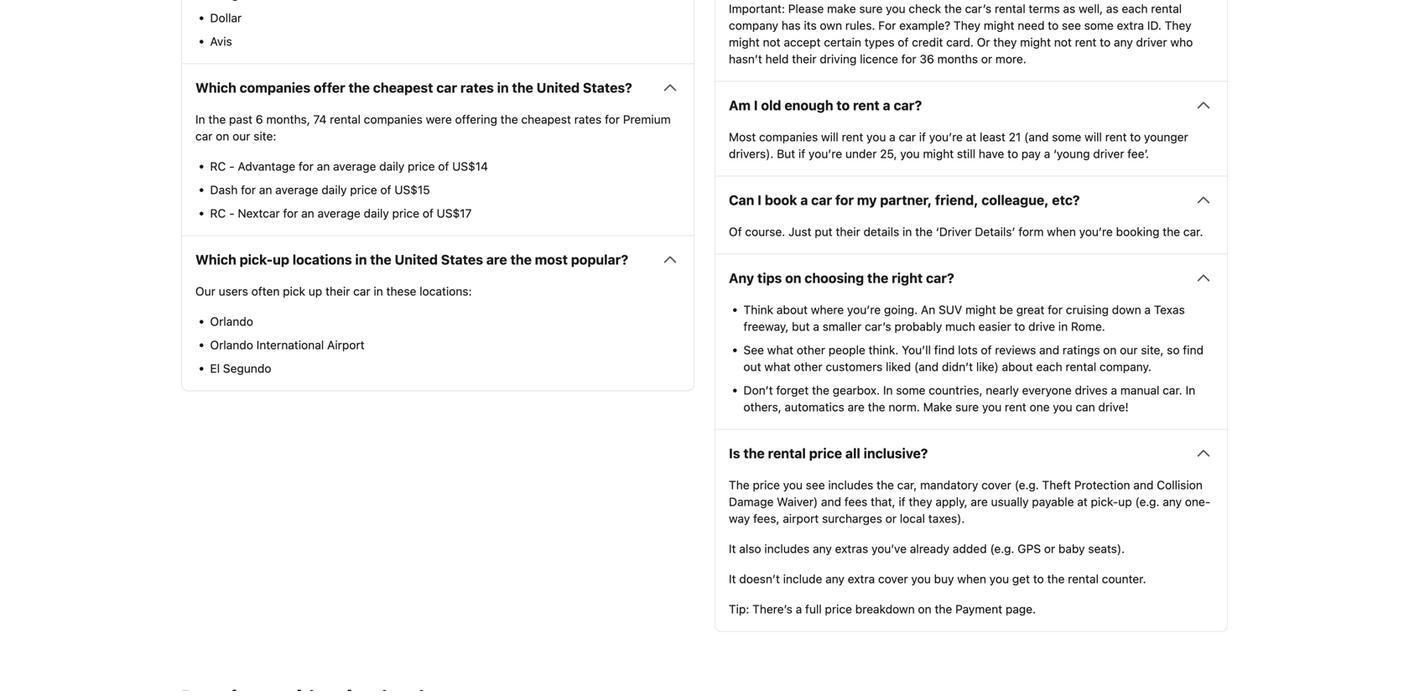 Task type: describe. For each thing, give the bounding box(es) containing it.
up inside the price you see includes the car, mandatory cover (e.g. theft protection and collision damage waiver) and fees that, if they apply, are usually payable at pick-up (e.g. any one- way fees, airport surcharges or local taxes).
[[1119, 495, 1133, 509]]

an for advantage
[[317, 159, 330, 173]]

pick- inside the price you see includes the car, mandatory cover (e.g. theft protection and collision damage waiver) and fees that, if they apply, are usually payable at pick-up (e.g. any one- way fees, airport surcharges or local taxes).
[[1091, 495, 1119, 509]]

1 vertical spatial average
[[275, 183, 319, 197]]

reviews
[[996, 343, 1037, 357]]

manual
[[1121, 383, 1160, 397]]

licence
[[860, 52, 899, 66]]

still
[[958, 147, 976, 161]]

a up 25,
[[890, 130, 896, 144]]

each inside important: please make sure you check the car's rental terms as well, as each rental company has its own rules. for example? they might need to see some extra id. they might not accept certain types of credit card. or they might not rent to any driver who hasn't held their driving licence for 36 months or more.
[[1122, 2, 1149, 15]]

about inside see what other people think. you'll find lots of reviews and ratings on our site, so find out what other customers liked (and didn't like) about each rental company.
[[1002, 360, 1034, 374]]

forget
[[777, 383, 809, 397]]

2 horizontal spatial in
[[1186, 383, 1196, 397]]

baby
[[1059, 542, 1086, 556]]

you left buy
[[912, 572, 931, 586]]

25,
[[881, 147, 898, 161]]

enough
[[785, 97, 834, 113]]

for inside the think about where you're going. an suv might be great for cruising down a texas freeway, but a smaller car's probably much easier to drive in rome.
[[1048, 303, 1063, 317]]

price inside is the rental price all inclusive? dropdown button
[[810, 445, 843, 461]]

price inside the price you see includes the car, mandatory cover (e.g. theft protection and collision damage waiver) and fees that, if they apply, are usually payable at pick-up (e.g. any one- way fees, airport surcharges or local taxes).
[[753, 478, 780, 492]]

and inside see what other people think. you'll find lots of reviews and ratings on our site, so find out what other customers liked (and didn't like) about each rental company.
[[1040, 343, 1060, 357]]

see inside important: please make sure you check the car's rental terms as well, as each rental company has its own rules. for example? they might need to see some extra id. they might not accept certain types of credit card. or they might not rent to any driver who hasn't held their driving licence for 36 months or more.
[[1062, 18, 1082, 32]]

car left these
[[353, 284, 371, 298]]

make
[[828, 2, 857, 15]]

1 will from the left
[[822, 130, 839, 144]]

of course. just put their details in the 'driver details' form when you're booking the car.
[[729, 225, 1204, 239]]

6
[[256, 112, 263, 126]]

2 horizontal spatial their
[[836, 225, 861, 239]]

inclusive?
[[864, 445, 929, 461]]

price down us$15
[[392, 206, 420, 220]]

these
[[386, 284, 417, 298]]

'driver
[[936, 225, 972, 239]]

for right nextcar
[[283, 206, 298, 220]]

drivers).
[[729, 147, 774, 161]]

to down well,
[[1100, 35, 1111, 49]]

rental up need
[[995, 2, 1026, 15]]

some inside most companies will rent you a car if you're at least 21 (and some will rent to younger drivers). but if you're under 25, you might still have to pay a 'young driver fee'.
[[1053, 130, 1082, 144]]

of for rc - nextcar for an average daily price of us$17
[[423, 206, 434, 220]]

can
[[1076, 400, 1096, 414]]

all
[[846, 445, 861, 461]]

for inside dropdown button
[[836, 192, 854, 208]]

often
[[252, 284, 280, 298]]

might up hasn't
[[729, 35, 760, 49]]

up inside dropdown button
[[273, 252, 289, 268]]

younger
[[1145, 130, 1189, 144]]

their inside important: please make sure you check the car's rental terms as well, as each rental company has its own rules. for example? they might need to see some extra id. they might not accept certain types of credit card. or they might not rent to any driver who hasn't held their driving licence for 36 months or more.
[[792, 52, 817, 66]]

fees,
[[754, 512, 780, 526]]

course.
[[746, 225, 786, 239]]

is
[[729, 445, 741, 461]]

companies for which
[[240, 80, 311, 95]]

which for which pick-up locations in the united states are the most popular?
[[196, 252, 237, 268]]

1 vertical spatial other
[[794, 360, 823, 374]]

texas
[[1155, 303, 1186, 317]]

might down need
[[1021, 35, 1052, 49]]

- for nextcar
[[229, 206, 235, 220]]

car up were
[[437, 80, 457, 95]]

an for nextcar
[[301, 206, 314, 220]]

rental inside see what other people think. you'll find lots of reviews and ratings on our site, so find out what other customers liked (and didn't like) about each rental company.
[[1066, 360, 1097, 374]]

car's inside the think about where you're going. an suv might be great for cruising down a texas freeway, but a smaller car's probably much easier to drive in rome.
[[865, 320, 892, 333]]

in left these
[[374, 284, 383, 298]]

you inside important: please make sure you check the car's rental terms as well, as each rental company has its own rules. for example? they might need to see some extra id. they might not accept certain types of credit card. or they might not rent to any driver who hasn't held their driving licence for 36 months or more.
[[886, 2, 906, 15]]

a inside dropdown button
[[883, 97, 891, 113]]

1 vertical spatial what
[[765, 360, 791, 374]]

to inside the think about where you're going. an suv might be great for cruising down a texas freeway, but a smaller car's probably much easier to drive in rome.
[[1015, 320, 1026, 333]]

etc?
[[1053, 192, 1081, 208]]

el
[[210, 362, 220, 375]]

average for advantage
[[333, 159, 376, 173]]

everyone
[[1023, 383, 1072, 397]]

rent up under
[[842, 130, 864, 144]]

0 horizontal spatial and
[[822, 495, 842, 509]]

2 vertical spatial (e.g.
[[991, 542, 1015, 556]]

months
[[938, 52, 979, 66]]

a right "down"
[[1145, 303, 1151, 317]]

for up dash for an average daily price of us$15 on the top of the page
[[299, 159, 314, 173]]

1 horizontal spatial united
[[537, 80, 580, 95]]

74
[[314, 112, 327, 126]]

0 vertical spatial when
[[1048, 225, 1077, 239]]

price right full at the right bottom of page
[[825, 602, 853, 616]]

some inside important: please make sure you check the car's rental terms as well, as each rental company has its own rules. for example? they might need to see some extra id. they might not accept certain types of credit card. or they might not rent to any driver who hasn't held their driving licence for 36 months or more.
[[1085, 18, 1114, 32]]

most
[[729, 130, 756, 144]]

are inside dropdown button
[[487, 252, 507, 268]]

you're left under
[[809, 147, 843, 161]]

but
[[777, 147, 796, 161]]

drives
[[1075, 383, 1108, 397]]

sure inside important: please make sure you check the car's rental terms as well, as each rental company has its own rules. for example? they might need to see some extra id. they might not accept certain types of credit card. or they might not rent to any driver who hasn't held their driving licence for 36 months or more.
[[860, 2, 883, 15]]

where
[[811, 303, 844, 317]]

0 horizontal spatial their
[[326, 284, 350, 298]]

dash
[[210, 183, 238, 197]]

price down rc - advantage for an average daily price of us$14 on the top left
[[350, 183, 377, 197]]

dash for an average daily price of us$15
[[210, 183, 430, 197]]

1 vertical spatial includes
[[765, 542, 810, 556]]

full
[[806, 602, 822, 616]]

sure inside don't forget the gearbox. in some countries, nearly everyone drives a manual car. in others, automatics are the norm. make sure you rent one you can drive!
[[956, 400, 979, 414]]

36
[[920, 52, 935, 66]]

locations
[[293, 252, 352, 268]]

can i book a car for my partner, friend, colleague, etc?
[[729, 192, 1081, 208]]

collision
[[1157, 478, 1203, 492]]

2 as from the left
[[1107, 2, 1119, 15]]

in right locations
[[355, 252, 367, 268]]

cheapest inside in the past 6 months, 74 rental companies were offering the cheapest rates for premium car on our site:
[[521, 112, 571, 126]]

you left get on the right bottom
[[990, 572, 1010, 586]]

on inside see what other people think. you'll find lots of reviews and ratings on our site, so find out what other customers liked (and didn't like) about each rental company.
[[1104, 343, 1117, 357]]

details
[[864, 225, 900, 239]]

rc - nextcar for an average daily price of us$17
[[210, 206, 472, 220]]

put
[[815, 225, 833, 239]]

you're up still
[[930, 130, 963, 144]]

1 vertical spatial when
[[958, 572, 987, 586]]

which companies offer the cheapest car rates in the united states?
[[196, 80, 633, 95]]

to up the fee'.
[[1131, 130, 1142, 144]]

avis
[[210, 34, 232, 48]]

that,
[[871, 495, 896, 509]]

a inside don't forget the gearbox. in some countries, nearly everyone drives a manual car. in others, automatics are the norm. make sure you rent one you can drive!
[[1111, 383, 1118, 397]]

1 vertical spatial (e.g.
[[1136, 495, 1160, 509]]

0 vertical spatial car.
[[1184, 225, 1204, 239]]

car up put
[[812, 192, 833, 208]]

you left can at the bottom right of the page
[[1053, 400, 1073, 414]]

have
[[979, 147, 1005, 161]]

of
[[729, 225, 742, 239]]

on down it doesn't include any extra cover you buy when you get to the rental counter.
[[918, 602, 932, 616]]

of for rc - advantage for an average daily price of us$14
[[438, 159, 449, 173]]

car? inside dropdown button
[[927, 270, 955, 286]]

car. inside don't forget the gearbox. in some countries, nearly everyone drives a manual car. in others, automatics are the norm. make sure you rent one you can drive!
[[1163, 383, 1183, 397]]

0 vertical spatial other
[[797, 343, 826, 357]]

booking
[[1117, 225, 1160, 239]]

rental inside dropdown button
[[768, 445, 806, 461]]

please
[[789, 2, 824, 15]]

important: please make sure you check the car's rental terms as well, as each rental company has its own rules. for example? they might need to see some extra id. they might not accept certain types of credit card. or they might not rent to any driver who hasn't held their driving licence for 36 months or more.
[[729, 2, 1194, 66]]

page.
[[1006, 602, 1037, 616]]

companies for most
[[760, 130, 818, 144]]

in up the offering
[[497, 80, 509, 95]]

you down the nearly at the right
[[983, 400, 1002, 414]]

it doesn't include any extra cover you buy when you get to the rental counter.
[[729, 572, 1147, 586]]

any inside important: please make sure you check the car's rental terms as well, as each rental company has its own rules. for example? they might need to see some extra id. they might not accept certain types of credit card. or they might not rent to any driver who hasn't held their driving licence for 36 months or more.
[[1114, 35, 1134, 49]]

1 as from the left
[[1064, 2, 1076, 15]]

a right pay
[[1045, 147, 1051, 161]]

liked
[[886, 360, 912, 374]]

0 horizontal spatial if
[[799, 147, 806, 161]]

think
[[744, 303, 774, 317]]

1 vertical spatial up
[[309, 284, 322, 298]]

companies inside in the past 6 months, 74 rental companies were offering the cheapest rates for premium car on our site:
[[364, 112, 423, 126]]

own
[[820, 18, 843, 32]]

0 vertical spatial (e.g.
[[1015, 478, 1040, 492]]

1 they from the left
[[954, 18, 981, 32]]

any inside the price you see includes the car, mandatory cover (e.g. theft protection and collision damage waiver) and fees that, if they apply, are usually payable at pick-up (e.g. any one- way fees, airport surcharges or local taxes).
[[1163, 495, 1182, 509]]

0 vertical spatial what
[[768, 343, 794, 357]]

you inside the price you see includes the car, mandatory cover (e.g. theft protection and collision damage waiver) and fees that, if they apply, are usually payable at pick-up (e.g. any one- way fees, airport surcharges or local taxes).
[[784, 478, 803, 492]]

see inside the price you see includes the car, mandatory cover (e.g. theft protection and collision damage waiver) and fees that, if they apply, are usually payable at pick-up (e.g. any one- way fees, airport surcharges or local taxes).
[[806, 478, 825, 492]]

to down terms
[[1048, 18, 1059, 32]]

in inside the think about where you're going. an suv might be great for cruising down a texas freeway, but a smaller car's probably much easier to drive in rome.
[[1059, 320, 1068, 333]]

1 vertical spatial cover
[[879, 572, 909, 586]]

car? inside dropdown button
[[894, 97, 923, 113]]

to inside dropdown button
[[837, 97, 850, 113]]

any right include
[[826, 572, 845, 586]]

includes inside the price you see includes the car, mandatory cover (e.g. theft protection and collision damage waiver) and fees that, if they apply, are usually payable at pick-up (e.g. any one- way fees, airport surcharges or local taxes).
[[829, 478, 874, 492]]

driver inside most companies will rent you a car if you're at least 21 (and some will rent to younger drivers). but if you're under 25, you might still have to pay a 'young driver fee'.
[[1094, 147, 1125, 161]]

our inside in the past 6 months, 74 rental companies were offering the cheapest rates for premium car on our site:
[[233, 129, 250, 143]]

price up us$15
[[408, 159, 435, 173]]

which pick-up locations in the united states are the most popular?
[[196, 252, 629, 268]]

orlando international airport
[[210, 338, 365, 352]]

past
[[229, 112, 253, 126]]

smaller
[[823, 320, 862, 333]]

2 find from the left
[[1184, 343, 1204, 357]]

tip: there's a full price breakdown on the payment page.
[[729, 602, 1037, 616]]

1 horizontal spatial in
[[884, 383, 893, 397]]

suv
[[939, 303, 963, 317]]

way
[[729, 512, 750, 526]]

you're left booking
[[1080, 225, 1113, 239]]

are inside the price you see includes the car, mandatory cover (e.g. theft protection and collision damage waiver) and fees that, if they apply, are usually payable at pick-up (e.g. any one- way fees, airport surcharges or local taxes).
[[971, 495, 988, 509]]

cover inside the price you see includes the car, mandatory cover (e.g. theft protection and collision damage waiver) and fees that, if they apply, are usually payable at pick-up (e.g. any one- way fees, airport surcharges or local taxes).
[[982, 478, 1012, 492]]

payment
[[956, 602, 1003, 616]]

us$17
[[437, 206, 472, 220]]

a right but
[[813, 320, 820, 333]]

1 vertical spatial and
[[1134, 478, 1154, 492]]

drive!
[[1099, 400, 1129, 414]]

also
[[740, 542, 762, 556]]

might inside most companies will rent you a car if you're at least 21 (and some will rent to younger drivers). but if you're under 25, you might still have to pay a 'young driver fee'.
[[923, 147, 954, 161]]

buy
[[935, 572, 955, 586]]

usually
[[992, 495, 1029, 509]]

one
[[1030, 400, 1050, 414]]

which companies offer the cheapest car rates in the united states? button
[[196, 77, 681, 98]]

1 vertical spatial united
[[395, 252, 438, 268]]

can i book a car for my partner, friend, colleague, etc? button
[[729, 190, 1214, 210]]

you right 25,
[[901, 147, 920, 161]]

0 vertical spatial if
[[920, 130, 927, 144]]

they inside the price you see includes the car, mandatory cover (e.g. theft protection and collision damage waiver) and fees that, if they apply, are usually payable at pick-up (e.g. any one- way fees, airport surcharges or local taxes).
[[909, 495, 933, 509]]



Task type: vqa. For each thing, say whether or not it's contained in the screenshot.
the left each
yes



Task type: locate. For each thing, give the bounding box(es) containing it.
2 vertical spatial an
[[301, 206, 314, 220]]

car's up the 'think.'
[[865, 320, 892, 333]]

1 orlando from the top
[[210, 315, 253, 328]]

2 - from the top
[[229, 206, 235, 220]]

- down dash
[[229, 206, 235, 220]]

0 vertical spatial which
[[196, 80, 237, 95]]

states
[[441, 252, 483, 268]]

rental up waiver)
[[768, 445, 806, 461]]

as right well,
[[1107, 2, 1119, 15]]

or
[[982, 52, 993, 66], [886, 512, 897, 526], [1045, 542, 1056, 556]]

pick- up often
[[240, 252, 273, 268]]

1 vertical spatial pick-
[[1091, 495, 1119, 509]]

0 horizontal spatial pick-
[[240, 252, 273, 268]]

(e.g. down the collision
[[1136, 495, 1160, 509]]

some inside don't forget the gearbox. in some countries, nearly everyone drives a manual car. in others, automatics are the norm. make sure you rent one you can drive!
[[897, 383, 926, 397]]

on up company.
[[1104, 343, 1117, 357]]

other up forget
[[794, 360, 823, 374]]

to down 21
[[1008, 147, 1019, 161]]

car inside most companies will rent you a car if you're at least 21 (and some will rent to younger drivers). but if you're under 25, you might still have to pay a 'young driver fee'.
[[899, 130, 916, 144]]

1 vertical spatial they
[[909, 495, 933, 509]]

1 horizontal spatial about
[[1002, 360, 1034, 374]]

rental right 74
[[330, 112, 361, 126]]

2 rc from the top
[[210, 206, 226, 220]]

average
[[333, 159, 376, 173], [275, 183, 319, 197], [318, 206, 361, 220]]

0 horizontal spatial (and
[[915, 360, 939, 374]]

international
[[257, 338, 324, 352]]

sure up rules.
[[860, 2, 883, 15]]

terms
[[1029, 2, 1061, 15]]

for right dash
[[241, 183, 256, 197]]

when right form
[[1048, 225, 1077, 239]]

partner,
[[881, 192, 932, 208]]

0 vertical spatial united
[[537, 80, 580, 95]]

1 vertical spatial car's
[[865, 320, 892, 333]]

but
[[792, 320, 810, 333]]

details'
[[975, 225, 1016, 239]]

taxes).
[[929, 512, 965, 526]]

2 horizontal spatial or
[[1045, 542, 1056, 556]]

rent inside dropdown button
[[853, 97, 880, 113]]

0 vertical spatial and
[[1040, 343, 1060, 357]]

1 - from the top
[[229, 159, 235, 173]]

advantage
[[238, 159, 296, 173]]

might
[[984, 18, 1015, 32], [729, 35, 760, 49], [1021, 35, 1052, 49], [923, 147, 954, 161], [966, 303, 997, 317]]

our
[[196, 284, 216, 298]]

see
[[744, 343, 764, 357]]

0 horizontal spatial up
[[273, 252, 289, 268]]

0 vertical spatial up
[[273, 252, 289, 268]]

will up 'young on the right top of the page
[[1085, 130, 1103, 144]]

which
[[196, 80, 237, 95], [196, 252, 237, 268]]

orlando for orlando international airport
[[210, 338, 253, 352]]

0 horizontal spatial car's
[[865, 320, 892, 333]]

pick- inside which pick-up locations in the united states are the most popular? dropdown button
[[240, 252, 273, 268]]

of left us$15
[[381, 183, 392, 197]]

1 horizontal spatial car.
[[1184, 225, 1204, 239]]

i for can
[[758, 192, 762, 208]]

their down accept
[[792, 52, 817, 66]]

a up drive!
[[1111, 383, 1118, 397]]

2 they from the left
[[1165, 18, 1192, 32]]

daily up rc - nextcar for an average daily price of us$17
[[322, 183, 347, 197]]

price left all
[[810, 445, 843, 461]]

0 horizontal spatial driver
[[1094, 147, 1125, 161]]

average down advantage
[[275, 183, 319, 197]]

might up or
[[984, 18, 1015, 32]]

of inside important: please make sure you check the car's rental terms as well, as each rental company has its own rules. for example? they might need to see some extra id. they might not accept certain types of credit card. or they might not rent to any driver who hasn't held their driving licence for 36 months or more.
[[898, 35, 909, 49]]

rates down states? at the top left
[[575, 112, 602, 126]]

is the rental price all inclusive? button
[[729, 443, 1214, 463]]

it for it doesn't include any extra cover you buy when you get to the rental counter.
[[729, 572, 736, 586]]

rc for rc - nextcar for an average daily price of us$17
[[210, 206, 226, 220]]

daily down rc - advantage for an average daily price of us$14 on the top left
[[364, 206, 389, 220]]

0 vertical spatial each
[[1122, 2, 1149, 15]]

of left us$14 on the left top
[[438, 159, 449, 173]]

in right details on the right
[[903, 225, 913, 239]]

0 horizontal spatial extra
[[848, 572, 875, 586]]

in inside in the past 6 months, 74 rental companies were offering the cheapest rates for premium car on our site:
[[196, 112, 205, 126]]

any
[[729, 270, 755, 286]]

of inside see what other people think. you'll find lots of reviews and ratings on our site, so find out what other customers liked (and didn't like) about each rental company.
[[981, 343, 992, 357]]

1 vertical spatial driver
[[1094, 147, 1125, 161]]

car up "partner,"
[[899, 130, 916, 144]]

rent inside don't forget the gearbox. in some countries, nearly everyone drives a manual car. in others, automatics are the norm. make sure you rent one you can drive!
[[1005, 400, 1027, 414]]

2 it from the top
[[729, 572, 736, 586]]

colleague,
[[982, 192, 1049, 208]]

damage
[[729, 495, 774, 509]]

2 will from the left
[[1085, 130, 1103, 144]]

any left extras
[[813, 542, 832, 556]]

well,
[[1079, 2, 1104, 15]]

about up but
[[777, 303, 808, 317]]

rent inside important: please make sure you check the car's rental terms as well, as each rental company has its own rules. for example? they might need to see some extra id. they might not accept certain types of credit card. or they might not rent to any driver who hasn't held their driving licence for 36 months or more.
[[1076, 35, 1097, 49]]

they inside important: please make sure you check the car's rental terms as well, as each rental company has its own rules. for example? they might need to see some extra id. they might not accept certain types of credit card. or they might not rent to any driver who hasn't held their driving licence for 36 months or more.
[[994, 35, 1018, 49]]

make
[[924, 400, 953, 414]]

companies inside most companies will rent you a car if you're at least 21 (and some will rent to younger drivers). but if you're under 25, you might still have to pay a 'young driver fee'.
[[760, 130, 818, 144]]

0 horizontal spatial when
[[958, 572, 987, 586]]

important:
[[729, 2, 785, 15]]

driver down id.
[[1137, 35, 1168, 49]]

some up 'young on the right top of the page
[[1053, 130, 1082, 144]]

(and
[[1025, 130, 1049, 144], [915, 360, 939, 374]]

1 horizontal spatial they
[[1165, 18, 1192, 32]]

1 vertical spatial car.
[[1163, 383, 1183, 397]]

0 horizontal spatial see
[[806, 478, 825, 492]]

1 horizontal spatial not
[[1055, 35, 1072, 49]]

dollar
[[210, 11, 242, 25]]

the inside important: please make sure you check the car's rental terms as well, as each rental company has its own rules. for example? they might need to see some extra id. they might not accept certain types of credit card. or they might not rent to any driver who hasn't held their driving licence for 36 months or more.
[[945, 2, 962, 15]]

other down but
[[797, 343, 826, 357]]

any
[[1114, 35, 1134, 49], [1163, 495, 1182, 509], [813, 542, 832, 556], [826, 572, 845, 586]]

ratings
[[1063, 343, 1101, 357]]

certain
[[824, 35, 862, 49]]

not down terms
[[1055, 35, 1072, 49]]

out
[[744, 360, 762, 374]]

1 which from the top
[[196, 80, 237, 95]]

rental up id.
[[1152, 2, 1183, 15]]

each inside see what other people think. you'll find lots of reviews and ratings on our site, so find out what other customers liked (and didn't like) about each rental company.
[[1037, 360, 1063, 374]]

1 horizontal spatial and
[[1040, 343, 1060, 357]]

0 horizontal spatial an
[[259, 183, 272, 197]]

1 horizontal spatial at
[[1078, 495, 1088, 509]]

car's inside important: please make sure you check the car's rental terms as well, as each rental company has its own rules. for example? they might need to see some extra id. they might not accept certain types of credit card. or they might not rent to any driver who hasn't held their driving licence for 36 months or more.
[[966, 2, 992, 15]]

as
[[1064, 2, 1076, 15], [1107, 2, 1119, 15]]

what right see
[[768, 343, 794, 357]]

companies down which companies offer the cheapest car rates in the united states?
[[364, 112, 423, 126]]

0 vertical spatial see
[[1062, 18, 1082, 32]]

am
[[729, 97, 751, 113]]

rates inside dropdown button
[[461, 80, 494, 95]]

extra left id.
[[1118, 18, 1145, 32]]

each
[[1122, 2, 1149, 15], [1037, 360, 1063, 374]]

airport
[[783, 512, 819, 526]]

car inside in the past 6 months, 74 rental companies were offering the cheapest rates for premium car on our site:
[[196, 129, 213, 143]]

0 horizontal spatial companies
[[240, 80, 311, 95]]

counter.
[[1102, 572, 1147, 586]]

an down dash for an average daily price of us$15 on the top of the page
[[301, 206, 314, 220]]

are inside don't forget the gearbox. in some countries, nearly everyone drives a manual car. in others, automatics are the norm. make sure you rent one you can drive!
[[848, 400, 865, 414]]

0 horizontal spatial will
[[822, 130, 839, 144]]

pick
[[283, 284, 306, 298]]

2 horizontal spatial are
[[971, 495, 988, 509]]

at down the protection
[[1078, 495, 1088, 509]]

1 horizontal spatial their
[[792, 52, 817, 66]]

0 horizontal spatial they
[[909, 495, 933, 509]]

rates inside in the past 6 months, 74 rental companies were offering the cheapest rates for premium car on our site:
[[575, 112, 602, 126]]

to right get on the right bottom
[[1034, 572, 1045, 586]]

1 horizontal spatial rates
[[575, 112, 602, 126]]

1 horizontal spatial each
[[1122, 2, 1149, 15]]

companies
[[240, 80, 311, 95], [364, 112, 423, 126], [760, 130, 818, 144]]

tips
[[758, 270, 782, 286]]

fee'.
[[1128, 147, 1150, 161]]

need
[[1018, 18, 1045, 32]]

0 vertical spatial car's
[[966, 2, 992, 15]]

accept
[[784, 35, 821, 49]]

1 vertical spatial are
[[848, 400, 865, 414]]

under
[[846, 147, 877, 161]]

our inside see what other people think. you'll find lots of reviews and ratings on our site, so find out what other customers liked (and didn't like) about each rental company.
[[1120, 343, 1138, 357]]

includes down airport
[[765, 542, 810, 556]]

1 vertical spatial about
[[1002, 360, 1034, 374]]

the price you see includes the car, mandatory cover (e.g. theft protection and collision damage waiver) and fees that, if they apply, are usually payable at pick-up (e.g. any one- way fees, airport surcharges or local taxes).
[[729, 478, 1211, 526]]

and left the collision
[[1134, 478, 1154, 492]]

and left fees
[[822, 495, 842, 509]]

if
[[920, 130, 927, 144], [799, 147, 806, 161], [899, 495, 906, 509]]

cheapest inside dropdown button
[[373, 80, 433, 95]]

in left past at the left
[[196, 112, 205, 126]]

rates
[[461, 80, 494, 95], [575, 112, 602, 126]]

if inside the price you see includes the car, mandatory cover (e.g. theft protection and collision damage waiver) and fees that, if they apply, are usually payable at pick-up (e.g. any one- way fees, airport surcharges or local taxes).
[[899, 495, 906, 509]]

includes
[[829, 478, 874, 492], [765, 542, 810, 556]]

1 vertical spatial our
[[1120, 343, 1138, 357]]

segundo
[[223, 362, 271, 375]]

pick-
[[240, 252, 273, 268], [1091, 495, 1119, 509]]

0 vertical spatial sure
[[860, 2, 883, 15]]

seats).
[[1089, 542, 1126, 556]]

or inside the price you see includes the car, mandatory cover (e.g. theft protection and collision damage waiver) and fees that, if they apply, are usually payable at pick-up (e.g. any one- way fees, airport surcharges or local taxes).
[[886, 512, 897, 526]]

1 vertical spatial sure
[[956, 400, 979, 414]]

2 orlando from the top
[[210, 338, 253, 352]]

1 vertical spatial orlando
[[210, 338, 253, 352]]

a down licence
[[883, 97, 891, 113]]

extra
[[1118, 18, 1145, 32], [848, 572, 875, 586]]

you up 25,
[[867, 130, 887, 144]]

car.
[[1184, 225, 1204, 239], [1163, 383, 1183, 397]]

2 vertical spatial or
[[1045, 542, 1056, 556]]

1 horizontal spatial when
[[1048, 225, 1077, 239]]

1 horizontal spatial or
[[982, 52, 993, 66]]

up up pick
[[273, 252, 289, 268]]

1 vertical spatial i
[[758, 192, 762, 208]]

0 vertical spatial they
[[994, 35, 1018, 49]]

freeway,
[[744, 320, 789, 333]]

company
[[729, 18, 779, 32]]

average for nextcar
[[318, 206, 361, 220]]

cruising
[[1067, 303, 1109, 317]]

rental down baby
[[1068, 572, 1099, 586]]

countries,
[[929, 383, 983, 397]]

daily up us$15
[[379, 159, 405, 173]]

1 horizontal spatial driver
[[1137, 35, 1168, 49]]

for down states? at the top left
[[605, 112, 620, 126]]

choosing
[[805, 270, 865, 286]]

1 vertical spatial or
[[886, 512, 897, 526]]

0 vertical spatial cover
[[982, 478, 1012, 492]]

0 horizontal spatial they
[[954, 18, 981, 32]]

our down past at the left
[[233, 129, 250, 143]]

and down drive
[[1040, 343, 1060, 357]]

1 horizontal spatial will
[[1085, 130, 1103, 144]]

(and inside most companies will rent you a car if you're at least 21 (and some will rent to younger drivers). but if you're under 25, you might still have to pay a 'young driver fee'.
[[1025, 130, 1049, 144]]

1 horizontal spatial extra
[[1118, 18, 1145, 32]]

1 horizontal spatial includes
[[829, 478, 874, 492]]

example?
[[900, 18, 951, 32]]

- for advantage
[[229, 159, 235, 173]]

i for am
[[754, 97, 758, 113]]

in up norm.
[[884, 383, 893, 397]]

which for which companies offer the cheapest car rates in the united states?
[[196, 80, 237, 95]]

0 vertical spatial orlando
[[210, 315, 253, 328]]

0 horizontal spatial about
[[777, 303, 808, 317]]

on inside in the past 6 months, 74 rental companies were offering the cheapest rates for premium car on our site:
[[216, 129, 229, 143]]

each up everyone
[[1037, 360, 1063, 374]]

0 vertical spatial includes
[[829, 478, 874, 492]]

1 rc from the top
[[210, 159, 226, 173]]

i inside dropdown button
[[754, 97, 758, 113]]

didn't
[[942, 360, 974, 374]]

- up dash
[[229, 159, 235, 173]]

probably
[[895, 320, 943, 333]]

on inside any tips on choosing the right car? dropdown button
[[786, 270, 802, 286]]

car. right booking
[[1184, 225, 1204, 239]]

rent left younger
[[1106, 130, 1127, 144]]

for inside in the past 6 months, 74 rental companies were offering the cheapest rates for premium car on our site:
[[605, 112, 620, 126]]

car's
[[966, 2, 992, 15], [865, 320, 892, 333]]

2 not from the left
[[1055, 35, 1072, 49]]

2 horizontal spatial if
[[920, 130, 927, 144]]

a inside dropdown button
[[801, 192, 808, 208]]

daily for nextcar
[[364, 206, 389, 220]]

2 vertical spatial some
[[897, 383, 926, 397]]

i inside dropdown button
[[758, 192, 762, 208]]

price up damage
[[753, 478, 780, 492]]

0 vertical spatial (and
[[1025, 130, 1049, 144]]

pick- down the protection
[[1091, 495, 1119, 509]]

on
[[216, 129, 229, 143], [786, 270, 802, 286], [1104, 343, 1117, 357], [918, 602, 932, 616]]

driver inside important: please make sure you check the car's rental terms as well, as each rental company has its own rules. for example? they might need to see some extra id. they might not accept certain types of credit card. or they might not rent to any driver who hasn't held their driving licence for 36 months or more.
[[1137, 35, 1168, 49]]

up right pick
[[309, 284, 322, 298]]

0 vertical spatial some
[[1085, 18, 1114, 32]]

hasn't
[[729, 52, 763, 66]]

united left states? at the top left
[[537, 80, 580, 95]]

up down the protection
[[1119, 495, 1133, 509]]

0 vertical spatial car?
[[894, 97, 923, 113]]

2 vertical spatial companies
[[760, 130, 818, 144]]

they up local
[[909, 495, 933, 509]]

1 vertical spatial their
[[836, 225, 861, 239]]

site,
[[1142, 343, 1164, 357]]

1 vertical spatial companies
[[364, 112, 423, 126]]

to
[[1048, 18, 1059, 32], [1100, 35, 1111, 49], [837, 97, 850, 113], [1131, 130, 1142, 144], [1008, 147, 1019, 161], [1015, 320, 1026, 333], [1034, 572, 1045, 586]]

or down or
[[982, 52, 993, 66]]

0 vertical spatial our
[[233, 129, 250, 143]]

types
[[865, 35, 895, 49]]

when
[[1048, 225, 1077, 239], [958, 572, 987, 586]]

it left also
[[729, 542, 736, 556]]

cheapest right the offering
[[521, 112, 571, 126]]

i right can at the right top
[[758, 192, 762, 208]]

breakdown
[[856, 602, 915, 616]]

1 horizontal spatial are
[[848, 400, 865, 414]]

2 horizontal spatial and
[[1134, 478, 1154, 492]]

1 vertical spatial daily
[[322, 183, 347, 197]]

at inside most companies will rent you a car if you're at least 21 (and some will rent to younger drivers). but if you're under 25, you might still have to pay a 'young driver fee'.
[[967, 130, 977, 144]]

there's
[[753, 602, 793, 616]]

on down past at the left
[[216, 129, 229, 143]]

average up dash for an average daily price of us$15 on the top of the page
[[333, 159, 376, 173]]

2 vertical spatial and
[[822, 495, 842, 509]]

for
[[902, 52, 917, 66], [605, 112, 620, 126], [299, 159, 314, 173], [241, 183, 256, 197], [836, 192, 854, 208], [283, 206, 298, 220], [1048, 303, 1063, 317]]

1 vertical spatial it
[[729, 572, 736, 586]]

states?
[[583, 80, 633, 95]]

daily for advantage
[[379, 159, 405, 173]]

car? down 36
[[894, 97, 923, 113]]

has
[[782, 18, 801, 32]]

about
[[777, 303, 808, 317], [1002, 360, 1034, 374]]

rc for rc - advantage for an average daily price of us$14
[[210, 159, 226, 173]]

0 horizontal spatial rates
[[461, 80, 494, 95]]

1 vertical spatial rc
[[210, 206, 226, 220]]

don't
[[744, 383, 773, 397]]

rc down dash
[[210, 206, 226, 220]]

extra inside important: please make sure you check the car's rental terms as well, as each rental company has its own rules. for example? they might need to see some extra id. they might not accept certain types of credit card. or they might not rent to any driver who hasn't held their driving licence for 36 months or more.
[[1118, 18, 1145, 32]]

the inside the price you see includes the car, mandatory cover (e.g. theft protection and collision damage waiver) and fees that, if they apply, are usually payable at pick-up (e.g. any one- way fees, airport surcharges or local taxes).
[[877, 478, 895, 492]]

see up waiver)
[[806, 478, 825, 492]]

1 horizontal spatial pick-
[[1091, 495, 1119, 509]]

(and inside see what other people think. you'll find lots of reviews and ratings on our site, so find out what other customers liked (and didn't like) about each rental company.
[[915, 360, 939, 374]]

local
[[900, 512, 926, 526]]

will down am i old enough to rent a car? at top right
[[822, 130, 839, 144]]

extra down extras
[[848, 572, 875, 586]]

0 vertical spatial are
[[487, 252, 507, 268]]

orlando for orlando
[[210, 315, 253, 328]]

rental inside in the past 6 months, 74 rental companies were offering the cheapest rates for premium car on our site:
[[330, 112, 361, 126]]

waiver)
[[777, 495, 818, 509]]

1 it from the top
[[729, 542, 736, 556]]

1 horizontal spatial car?
[[927, 270, 955, 286]]

0 vertical spatial rc
[[210, 159, 226, 173]]

1 vertical spatial an
[[259, 183, 272, 197]]

2 which from the top
[[196, 252, 237, 268]]

0 horizontal spatial includes
[[765, 542, 810, 556]]

any down the collision
[[1163, 495, 1182, 509]]

0 vertical spatial driver
[[1137, 35, 1168, 49]]

for inside important: please make sure you check the car's rental terms as well, as each rental company has its own rules. for example? they might need to see some extra id. they might not accept certain types of credit card. or they might not rent to any driver who hasn't held their driving licence for 36 months or more.
[[902, 52, 917, 66]]

for up drive
[[1048, 303, 1063, 317]]

of for see what other people think. you'll find lots of reviews and ratings on our site, so find out what other customers liked (and didn't like) about each rental company.
[[981, 343, 992, 357]]

rules.
[[846, 18, 876, 32]]

about inside the think about where you're going. an suv might be great for cruising down a texas freeway, but a smaller car's probably much easier to drive in rome.
[[777, 303, 808, 317]]

1 vertical spatial (and
[[915, 360, 939, 374]]

cheapest up were
[[373, 80, 433, 95]]

you've
[[872, 542, 907, 556]]

companies inside which companies offer the cheapest car rates in the united states? dropdown button
[[240, 80, 311, 95]]

just
[[789, 225, 812, 239]]

in right manual
[[1186, 383, 1196, 397]]

0 horizontal spatial as
[[1064, 2, 1076, 15]]

0 horizontal spatial car?
[[894, 97, 923, 113]]

down
[[1113, 303, 1142, 317]]

2 vertical spatial daily
[[364, 206, 389, 220]]

0 horizontal spatial are
[[487, 252, 507, 268]]

1 find from the left
[[935, 343, 955, 357]]

think.
[[869, 343, 899, 357]]

a left full at the right bottom of page
[[796, 602, 802, 616]]

are right states
[[487, 252, 507, 268]]

it also includes any extras you've already added (e.g. gps or baby seats).
[[729, 542, 1126, 556]]

or inside important: please make sure you check the car's rental terms as well, as each rental company has its own rules. for example? they might need to see some extra id. they might not accept certain types of credit card. or they might not rent to any driver who hasn't held their driving licence for 36 months or more.
[[982, 52, 993, 66]]

for left my
[[836, 192, 854, 208]]

think about where you're going. an suv might be great for cruising down a texas freeway, but a smaller car's probably much easier to drive in rome.
[[744, 303, 1186, 333]]

offer
[[314, 80, 346, 95]]

lots
[[959, 343, 978, 357]]

might inside the think about where you're going. an suv might be great for cruising down a texas freeway, but a smaller car's probably much easier to drive in rome.
[[966, 303, 997, 317]]

are down gearbox. in the bottom right of the page
[[848, 400, 865, 414]]

any left the who
[[1114, 35, 1134, 49]]

1 vertical spatial rates
[[575, 112, 602, 126]]

site:
[[254, 129, 276, 143]]

at inside the price you see includes the car, mandatory cover (e.g. theft protection and collision damage waiver) and fees that, if they apply, are usually payable at pick-up (e.g. any one- way fees, airport surcharges or local taxes).
[[1078, 495, 1088, 509]]

car up dash
[[196, 129, 213, 143]]

nextcar
[[238, 206, 280, 220]]

an down advantage
[[259, 183, 272, 197]]

when right buy
[[958, 572, 987, 586]]

you're inside the think about where you're going. an suv might be great for cruising down a texas freeway, but a smaller car's probably much easier to drive in rome.
[[848, 303, 881, 317]]

which up our
[[196, 252, 237, 268]]

1 vertical spatial which
[[196, 252, 237, 268]]

you up for
[[886, 2, 906, 15]]

0 vertical spatial or
[[982, 52, 993, 66]]

protection
[[1075, 478, 1131, 492]]

might left still
[[923, 147, 954, 161]]

it
[[729, 542, 736, 556], [729, 572, 736, 586]]

1 horizontal spatial companies
[[364, 112, 423, 126]]

it for it also includes any extras you've already added (e.g. gps or baby seats).
[[729, 542, 736, 556]]

a right book
[[801, 192, 808, 208]]

1 not from the left
[[763, 35, 781, 49]]

other
[[797, 343, 826, 357], [794, 360, 823, 374]]

if down car,
[[899, 495, 906, 509]]

which pick-up locations in the united states are the most popular? button
[[196, 249, 681, 270]]



